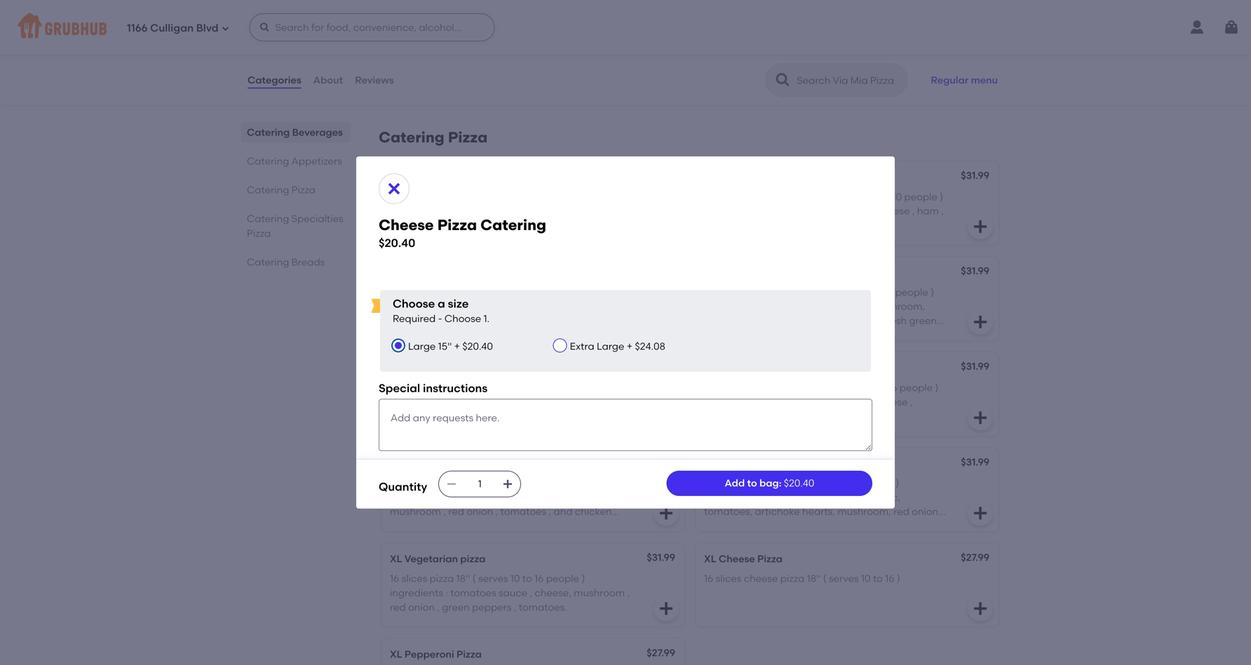 Task type: vqa. For each thing, say whether or not it's contained in the screenshot.
lobster associated with 8
no



Task type: describe. For each thing, give the bounding box(es) containing it.
16 slices pizza 18'' ( serves 10 to 16 people ) ingredients : tomatoes sauce , cheese, mushroom , red onion , green peppers , tomatoes.
[[390, 573, 630, 613]]

size
[[448, 297, 469, 311]]

peppers inside 16 slices combination pizza 18'' serves ( 6 to 10 people ) ingredients : tomatoes sauce , salami linguica , mushroom,green peppers black olives and sausage .
[[519, 315, 558, 327]]

1 large from the left
[[408, 340, 436, 352]]

xl
[[390, 457, 399, 469]]

menu
[[971, 74, 998, 86]]

16 slices hawaiian pizza  18" ( serves 6 to 10 people ) ingredients : tomatoes sauce , extra cheese , ham , pineapple .
[[704, 191, 944, 231]]

red inside 16 slices pizza 18'' ( serves 10 to 16 people ) ingredients : tomatoes sauce , cheese, mushroom , red onion , green peppers , tomatoes.
[[390, 601, 406, 613]]

) inside 16 slices spicy chicken 18'' ( serves 10 to 16 people ) ingredients : chipotle spicy sauce , cheese , mushroom , red onion , tomatoes , and chicken marinated with chipotle sauce .
[[621, 477, 625, 489]]

onion inside 16 slices pizza 18'' ( serves 10 to 16 people ) ingredients : tomatoes sauce , cheese, mushroom , red onion , green peppers , tomatoes.
[[408, 601, 435, 613]]

sauce inside 16 slices chicken pizza 18'' ( serves 10 to 16 people ) ingredients : garlic sauce , cilantro . cheese , mushroom , red onion and chicken .
[[794, 396, 823, 408]]

cheese,
[[535, 587, 572, 599]]

sticks down bacon ranch sticks
[[781, 65, 807, 77]]

1 horizontal spatial catering pizza
[[379, 128, 488, 146]]

32 pepperoni sticks ( serves 20 to 24 people )
[[390, 65, 600, 77]]

0 vertical spatial ranch
[[738, 45, 766, 57]]

$31.99 for 16 slices chicken pizza 18'' ( serves 10 to 16 people ) ingredients : garlic sauce , cilantro . cheese , mushroom , red onion and chicken .
[[961, 360, 990, 372]]

ham
[[917, 205, 939, 217]]

people inside 16 slices pizza 18'' ( serves 10 to 16 people ) ingredients : pesto sauce , cheese . garlic, tomatoes, artichoke hearts, mushroom, red onion and chicken
[[861, 477, 894, 489]]

to inside 16 slices chicken pizza 18'' ( serves 10 to 16 people ) ingredients : garlic sauce , cilantro . cheese , mushroom , red onion and chicken .
[[876, 382, 886, 394]]

people inside 16 slices double pepperoni with extra cheese 18'' ( serves 10 to 16 people )
[[458, 396, 491, 408]]

1 vertical spatial $27.99
[[647, 647, 676, 659]]

6 for ham
[[872, 191, 878, 203]]

$31.99 for 16 slices italiana pizza 18'' ( serves 6 to 10 people ) ingredients : garlic sauce , cheese , mushroom, tomatoes ,sausage , and topped with fresh green onion .
[[961, 265, 990, 277]]

vegetarian
[[405, 553, 458, 565]]

with inside 16 slices double pepperoni with extra cheese 18'' ( serves 10 to 16 people )
[[517, 382, 537, 394]]

catering beverages tab
[[247, 125, 345, 140]]

garlic for chicken
[[765, 396, 792, 408]]

serves inside 16 slices double pepperoni with extra cheese 18'' ( serves 10 to 16 people )
[[390, 396, 420, 408]]

double
[[430, 382, 463, 394]]

pizza inside "catering specialties pizza"
[[247, 227, 271, 239]]

: inside 16 slices pizza 18'' ( serves 10 to 16 people ) ingredients : tomatoes sauce , cheese, mushroom , red onion , green peppers , tomatoes.
[[446, 587, 448, 599]]

mushroom, inside 16 slices pizza 18'' ( serves 10 to 16 people ) ingredients : pesto sauce , cheese . garlic, tomatoes, artichoke hearts, mushroom, red onion and chicken
[[838, 506, 891, 518]]

categories button
[[247, 55, 302, 105]]

to inside the 16 slices italiana pizza 18'' ( serves 6 to 10 people ) ingredients : garlic sauce , cheese , mushroom, tomatoes ,sausage , and topped with fresh green onion .
[[871, 286, 881, 298]]

a
[[438, 297, 445, 311]]

( inside 16 slices hawaiian pizza  18" ( serves 6 to 10 people ) ingredients : tomatoes sauce , extra cheese , ham , pineapple .
[[834, 191, 838, 203]]

pepperoni for xl pepperoni pizza
[[405, 648, 454, 660]]

and inside 16 slices pizza 18'' ( serves 10 to 16 people ) ingredients : pesto sauce , cheese . garlic, tomatoes, artichoke hearts, mushroom, red onion and chicken
[[704, 520, 723, 532]]

tomatoes inside 16 slices pizza 18'' ( serves 10 to 16 people ) ingredients : tomatoes sauce , cheese, mushroom , red onion , green peppers , tomatoes.
[[450, 587, 496, 599]]

0 horizontal spatial pepperoni
[[403, 65, 453, 77]]

chicken inside 16 slices pizza 18'' ( serves 10 to 16 people ) ingredients : pesto sauce , cheese . garlic, tomatoes, artichoke hearts, mushroom, red onion and chicken
[[726, 520, 763, 532]]

6 inside 16 slices combination pizza 18'' serves ( 6 to 10 people ) ingredients : tomatoes sauce , salami linguica , mushroom,green peppers black olives and sausage .
[[574, 286, 580, 298]]

pepperoni sticks
[[390, 45, 469, 57]]

cheese pizza catering $20.40
[[379, 216, 546, 250]]

blast
[[457, 362, 481, 374]]

regular menu button
[[925, 65, 1005, 95]]

sauce right the input item quantity number field
[[518, 491, 547, 503]]

reviews button
[[354, 55, 395, 105]]

pizza down xl cheese pizza
[[781, 573, 805, 585]]

special instructions
[[379, 381, 488, 395]]

pizza inside button
[[429, 171, 454, 183]]

red inside 16 slices spicy chicken 18'' ( serves 10 to 16 people ) ingredients : chipotle spicy sauce , cheese , mushroom , red onion , tomatoes , and chicken marinated with chipotle sauce .
[[448, 506, 464, 518]]

18'' inside 16 slices pizza 18'' ( serves 10 to 16 people ) ingredients : pesto sauce , cheese . garlic, tomatoes, artichoke hearts, mushroom, red onion and chicken
[[771, 477, 785, 489]]

slices down xl cheese pizza
[[716, 573, 742, 585]]

sticks up the "search icon"
[[768, 45, 796, 57]]

and inside 16 slices spicy chicken 18'' ( serves 10 to 16 people ) ingredients : chipotle spicy sauce , cheese , mushroom , red onion , tomatoes , and chicken marinated with chipotle sauce .
[[554, 506, 573, 518]]

xl vegetarian pizza
[[390, 553, 486, 565]]

to inside 16 slices hawaiian pizza  18" ( serves 6 to 10 people ) ingredients : tomatoes sauce , extra cheese , ham , pineapple .
[[881, 191, 890, 203]]

culligan
[[150, 22, 194, 34]]

) inside 16 slices pizza 18'' ( serves 10 to 16 people ) ingredients : pesto sauce , cheese . garlic, tomatoes, artichoke hearts, mushroom, red onion and chicken
[[896, 477, 900, 489]]

catering appetizers
[[247, 155, 342, 167]]

1 horizontal spatial spicy
[[492, 491, 516, 503]]

2 20 from the left
[[848, 65, 859, 77]]

xl pepperoni pizza
[[390, 648, 482, 660]]

fresh
[[884, 315, 907, 327]]

pesto
[[765, 491, 791, 503]]

18'' inside 16 slices pizza 18'' ( serves 10 to 16 people ) ingredients : tomatoes sauce , cheese, mushroom , red onion , green peppers , tomatoes.
[[456, 573, 470, 585]]

bacon
[[704, 45, 735, 57]]

slices for onion
[[402, 573, 427, 585]]

cheese for cheese pizza catering $20.40
[[379, 216, 434, 234]]

$39.99
[[646, 44, 676, 56]]

catering inside cheese pizza catering $20.40
[[481, 216, 546, 234]]

$31.99 for 16 slices double pepperoni with extra cheese 18'' ( serves 10 to 16 people )
[[647, 360, 676, 372]]

xl for xl pesto chicken
[[704, 457, 717, 469]]

catering inside catering appetizers tab
[[247, 155, 289, 167]]

32 for 32 bacon ranch sticks ( serves 20 to 24 people )
[[704, 65, 715, 77]]

pineapple
[[704, 219, 753, 231]]

topped
[[824, 315, 859, 327]]

xl pesto chicken
[[704, 457, 793, 469]]

mushroom,green
[[435, 315, 516, 327]]

peppers inside 16 slices pizza 18'' ( serves 10 to 16 people ) ingredients : tomatoes sauce , cheese, mushroom , red onion , green peppers , tomatoes.
[[472, 601, 512, 613]]

specialties
[[292, 213, 343, 224]]

xl chipotle chicken
[[390, 457, 483, 469]]

: inside the 16 slices italiana pizza 18'' ( serves 6 to 10 people ) ingredients : garlic sauce , cheese , mushroom, tomatoes ,sausage , and topped with fresh green onion .
[[760, 300, 762, 312]]

xl pepperoni blast
[[390, 362, 481, 374]]

pizza inside tab
[[292, 184, 316, 196]]

hawaiian
[[744, 191, 789, 203]]

mushroom inside 16 slices chicken pizza 18'' ( serves 10 to 16 people ) ingredients : garlic sauce , cilantro . cheese , mushroom , red onion and chicken .
[[704, 410, 755, 422]]

cheese inside 16 slices chicken pizza 18'' ( serves 10 to 16 people ) ingredients : garlic sauce , cilantro . cheese , mushroom , red onion and chicken .
[[874, 396, 908, 408]]

slices for artichoke
[[716, 477, 742, 489]]

( inside the 16 slices italiana pizza 18'' ( serves 6 to 10 people ) ingredients : garlic sauce , cheese , mushroom, tomatoes ,sausage , and topped with fresh green onion .
[[825, 286, 829, 298]]

slices for mushroom
[[402, 477, 427, 489]]

serves inside 16 slices hawaiian pizza  18" ( serves 6 to 10 people ) ingredients : tomatoes sauce , extra cheese , ham , pineapple .
[[840, 191, 870, 203]]

cheese pizza catering button
[[382, 161, 685, 245]]

and inside 16 slices chicken pizza 18'' ( serves 10 to 16 people ) ingredients : garlic sauce , cilantro . cheese , mushroom , red onion and chicken .
[[810, 410, 829, 422]]

tomatoes.
[[519, 601, 567, 613]]

green inside 16 slices pizza 18'' ( serves 10 to 16 people ) ingredients : tomatoes sauce , cheese, mushroom , red onion , green peppers , tomatoes.
[[442, 601, 470, 613]]

blvd
[[196, 22, 219, 34]]

$24.08
[[635, 340, 666, 352]]

sausage
[[390, 329, 430, 341]]

( inside 16 slices pizza 18'' ( serves 10 to 16 people ) ingredients : tomatoes sauce , cheese, mushroom , red onion , green peppers , tomatoes.
[[473, 573, 476, 585]]

0 vertical spatial chipotle
[[450, 491, 489, 503]]

main navigation navigation
[[0, 0, 1251, 55]]

catering breads
[[247, 256, 325, 268]]

hearts,
[[803, 506, 835, 518]]

: inside 16 slices hawaiian pizza  18" ( serves 6 to 10 people ) ingredients : tomatoes sauce , extra cheese , ham , pineapple .
[[760, 205, 762, 217]]

Special instructions text field
[[379, 399, 873, 451]]

tomatoes inside 16 slices hawaiian pizza  18" ( serves 6 to 10 people ) ingredients : tomatoes sauce , extra cheese , ham , pineapple .
[[765, 205, 811, 217]]

reviews
[[355, 74, 394, 86]]

) inside the 16 slices italiana pizza 18'' ( serves 6 to 10 people ) ingredients : garlic sauce , cheese , mushroom, tomatoes ,sausage , and topped with fresh green onion .
[[931, 286, 934, 298]]

pizza inside the 16 slices italiana pizza 18'' ( serves 6 to 10 people ) ingredients : garlic sauce , cheese , mushroom, tomatoes ,sausage , and topped with fresh green onion .
[[783, 286, 807, 298]]

serves inside the 16 slices italiana pizza 18'' ( serves 6 to 10 people ) ingredients : garlic sauce , cheese , mushroom, tomatoes ,sausage , and topped with fresh green onion .
[[831, 286, 861, 298]]

) inside 16 slices combination pizza 18'' serves ( 6 to 10 people ) ingredients : tomatoes sauce , salami linguica , mushroom,green peppers black olives and sausage .
[[426, 300, 429, 312]]

ingredients inside 16 slices spicy chicken 18'' ( serves 10 to 16 people ) ingredients : chipotle spicy sauce , cheese , mushroom , red onion , tomatoes , and chicken marinated with chipotle sauce .
[[390, 491, 443, 503]]

( inside 16 slices pizza 18'' ( serves 10 to 16 people ) ingredients : pesto sauce , cheese . garlic, tomatoes, artichoke hearts, mushroom, red onion and chicken
[[787, 477, 790, 489]]

olives
[[589, 315, 616, 327]]

salami
[[576, 300, 608, 312]]

svg image for 16 slices pizza 18'' ( serves 10 to 16 people ) ingredients : tomatoes sauce , cheese, mushroom , red onion , green peppers , tomatoes.
[[658, 600, 675, 617]]

. inside 16 slices pizza 18'' ( serves 10 to 16 people ) ingredients : pesto sauce , cheese . garlic, tomatoes, artichoke hearts, mushroom, red onion and chicken
[[866, 491, 869, 503]]

. inside 16 slices hawaiian pizza  18" ( serves 6 to 10 people ) ingredients : tomatoes sauce , extra cheese , ham , pineapple .
[[755, 219, 757, 231]]

$31.99 for 16 slices pizza 18'' ( serves 10 to 16 people ) ingredients : pesto sauce , cheese . garlic, tomatoes, artichoke hearts, mushroom, red onion and chicken
[[961, 456, 990, 468]]

( inside 16 slices combination pizza 18'' serves ( 6 to 10 people ) ingredients : tomatoes sauce , salami linguica , mushroom,green peppers black olives and sausage .
[[568, 286, 571, 298]]

slices for ,
[[716, 382, 742, 394]]

to inside 16 slices combination pizza 18'' serves ( 6 to 10 people ) ingredients : tomatoes sauce , salami linguica , mushroom,green peppers black olives and sausage .
[[582, 286, 592, 298]]

0 vertical spatial pepperoni
[[390, 45, 440, 57]]

and inside the 16 slices italiana pizza 18'' ( serves 6 to 10 people ) ingredients : garlic sauce , cheese , mushroom, tomatoes ,sausage , and topped with fresh green onion .
[[803, 315, 822, 327]]

cheese pizza catering
[[390, 171, 499, 183]]

1.
[[484, 313, 490, 325]]

ingredients inside 16 slices combination pizza 18'' serves ( 6 to 10 people ) ingredients : tomatoes sauce , salami linguica , mushroom,green peppers black olives and sausage .
[[431, 300, 485, 312]]

mushroom inside 16 slices spicy chicken 18'' ( serves 10 to 16 people ) ingredients : chipotle spicy sauce , cheese , mushroom , red onion , tomatoes , and chicken marinated with chipotle sauce .
[[390, 506, 441, 518]]

catering inside 'catering pizza' tab
[[247, 184, 289, 196]]

2 24 from the left
[[874, 65, 885, 77]]

beverages
[[292, 126, 343, 138]]

$31.99 for 16 slices spicy chicken 18'' ( serves 10 to 16 people ) ingredients : chipotle spicy sauce , cheese , mushroom , red onion , tomatoes , and chicken marinated with chipotle sauce .
[[647, 456, 676, 468]]

add
[[725, 477, 745, 489]]

chicken for chicken
[[751, 362, 790, 374]]

onion inside 16 slices spicy chicken 18'' ( serves 10 to 16 people ) ingredients : chipotle spicy sauce , cheese , mushroom , red onion , tomatoes , and chicken marinated with chipotle sauce .
[[467, 506, 493, 518]]

16 slices pizza 18'' ( serves 10 to 16 people ) ingredients : pesto sauce , cheese . garlic, tomatoes, artichoke hearts, mushroom, red onion and chicken
[[704, 477, 939, 532]]

16 inside 16 slices combination pizza 18'' serves ( 6 to 10 people ) ingredients : tomatoes sauce , salami linguica , mushroom,green peppers black olives and sausage .
[[390, 286, 399, 298]]

2 large from the left
[[597, 340, 625, 352]]

sauce inside 16 slices hawaiian pizza  18" ( serves 6 to 10 people ) ingredients : tomatoes sauce , extra cheese , ham , pineapple .
[[813, 205, 842, 217]]

large 15" + $20.40
[[408, 340, 493, 352]]

1 24 from the left
[[548, 65, 559, 77]]

$44.99
[[959, 44, 990, 56]]

pesto
[[719, 457, 751, 469]]

10 inside 16 slices double pepperoni with extra cheese 18'' ( serves 10 to 16 people )
[[422, 396, 432, 408]]

marinated
[[390, 520, 440, 532]]

tomatoes,
[[704, 506, 753, 518]]

slices for ham
[[716, 191, 742, 203]]

via
[[799, 362, 813, 374]]

, inside 16 slices pizza 18'' ( serves 10 to 16 people ) ingredients : pesto sauce , cheese . garlic, tomatoes, artichoke hearts, mushroom, red onion and chicken
[[825, 491, 828, 503]]

16 slices combination pizza 18'' serves ( 6 to 10 people ) ingredients : tomatoes sauce , salami linguica , mushroom,green peppers black olives and sausage . button
[[382, 257, 685, 341]]

pizza right "vegetarian"
[[460, 553, 486, 565]]

pizza inside 16 slices hawaiian pizza  18" ( serves 6 to 10 people ) ingredients : tomatoes sauce , extra cheese , ham , pineapple .
[[792, 191, 816, 203]]

catering specialties pizza
[[247, 213, 343, 239]]

pizza inside 16 slices chicken pizza 18'' ( serves 10 to 16 people ) ingredients : garlic sauce , cilantro . cheese , mushroom , red onion and chicken .
[[783, 382, 808, 394]]

mia
[[816, 362, 834, 374]]

linguica
[[390, 315, 428, 327]]

catering inside catering beverages tab
[[247, 126, 290, 138]]

artichoke
[[755, 506, 800, 518]]

10 inside 16 slices pizza 18'' ( serves 10 to 16 people ) ingredients : tomatoes sauce , cheese, mushroom , red onion , green peppers , tomatoes.
[[511, 573, 520, 585]]

$31.99 for 16 slices pizza 18'' ( serves 10 to 16 people ) ingredients : tomatoes sauce , cheese, mushroom , red onion , green peppers , tomatoes.
[[647, 551, 676, 563]]

1166
[[127, 22, 148, 34]]

mushroom inside 16 slices pizza 18'' ( serves 10 to 16 people ) ingredients : tomatoes sauce , cheese, mushroom , red onion , green peppers , tomatoes.
[[574, 587, 625, 599]]

chicken for pizza
[[753, 457, 793, 469]]

svg image for 16 slices cheese pizza 18'' ( serves 10 to 16 )
[[972, 600, 989, 617]]

10 inside 16 slices chicken pizza 18'' ( serves 10 to 16 people ) ingredients : garlic sauce , cilantro . cheese , mushroom , red onion and chicken .
[[864, 382, 874, 394]]

catering pizza tab
[[247, 182, 345, 197]]

1 vertical spatial ranch
[[751, 65, 779, 77]]

slices for tomatoes
[[716, 286, 742, 298]]

ingredients inside 16 slices hawaiian pizza  18" ( serves 6 to 10 people ) ingredients : tomatoes sauce , extra cheese , ham , pineapple .
[[704, 205, 758, 217]]

10 inside 16 slices hawaiian pizza  18" ( serves 6 to 10 people ) ingredients : tomatoes sauce , extra cheese , ham , pineapple .
[[893, 191, 902, 203]]

combination
[[430, 286, 491, 298]]

Search Via Mia Pizza search field
[[796, 74, 903, 87]]

chipotle
[[402, 457, 443, 469]]

cheese inside 16 slices hawaiian pizza  18" ( serves 6 to 10 people ) ingredients : tomatoes sauce , extra cheese , ham , pineapple .
[[876, 205, 910, 217]]

tomatoes inside 16 slices spicy chicken 18'' ( serves 10 to 16 people ) ingredients : chipotle spicy sauce , cheese , mushroom , red onion , tomatoes , and chicken marinated with chipotle sauce .
[[501, 506, 547, 518]]



Task type: locate. For each thing, give the bounding box(es) containing it.
tomatoes inside the 16 slices italiana pizza 18'' ( serves 6 to 10 people ) ingredients : garlic sauce , cheese , mushroom, tomatoes ,sausage , and topped with fresh green onion .
[[704, 315, 750, 327]]

0 vertical spatial pepperoni
[[403, 65, 453, 77]]

serves inside 16 slices spicy chicken 18'' ( serves 10 to 16 people ) ingredients : chipotle spicy sauce , cheese , mushroom , red onion , tomatoes , and chicken marinated with chipotle sauce .
[[518, 477, 548, 489]]

chipotle
[[450, 491, 489, 503], [465, 520, 504, 532]]

( inside 16 slices chicken pizza 18'' ( serves 10 to 16 people ) ingredients : garlic sauce , cilantro . cheese , mushroom , red onion and chicken .
[[826, 382, 830, 394]]

( inside 16 slices double pepperoni with extra cheese 18'' ( serves 10 to 16 people )
[[619, 382, 622, 394]]

32 bacon ranch sticks ( serves 20 to 24 people )
[[704, 65, 926, 77]]

to inside 16 slices pizza 18'' ( serves 10 to 16 people ) ingredients : pesto sauce , cheese . garlic, tomatoes, artichoke hearts, mushroom, red onion and chicken
[[837, 477, 847, 489]]

0 horizontal spatial with
[[443, 520, 463, 532]]

chicken left via
[[751, 362, 790, 374]]

catering specialties pizza tab
[[247, 211, 345, 241]]

$20.40 for to
[[784, 477, 815, 489]]

cheese inside 16 slices spicy chicken 18'' ( serves 10 to 16 people ) ingredients : chipotle spicy sauce , cheese , mushroom , red onion , tomatoes , and chicken marinated with chipotle sauce .
[[554, 491, 589, 503]]

italiana
[[744, 286, 780, 298]]

svg image inside main navigation 'navigation'
[[259, 22, 270, 33]]

catering inside catering breads tab
[[247, 256, 289, 268]]

catering inside "catering specialties pizza"
[[247, 213, 289, 224]]

: up 1.
[[487, 300, 489, 312]]

16 slices italiana pizza 18'' ( serves 6 to 10 people ) ingredients : garlic sauce , cheese , mushroom, tomatoes ,sausage , and topped with fresh green onion .
[[704, 286, 937, 341]]

large left 15"
[[408, 340, 436, 352]]

onion
[[704, 329, 731, 341], [781, 410, 808, 422], [467, 506, 493, 518], [912, 506, 939, 518], [408, 601, 435, 613]]

chicken
[[836, 362, 874, 374], [744, 382, 781, 394], [831, 410, 868, 422], [446, 457, 483, 469], [457, 477, 494, 489], [575, 506, 612, 518], [726, 520, 763, 532]]

10 inside 16 slices pizza 18'' ( serves 10 to 16 people ) ingredients : pesto sauce , cheese . garlic, tomatoes, artichoke hearts, mushroom, red onion and chicken
[[825, 477, 834, 489]]

pizza up mushroom,green
[[493, 286, 517, 298]]

pepperoni down 'blast' at left
[[465, 382, 515, 394]]

) inside 16 slices chicken pizza 18'' ( serves 10 to 16 people ) ingredients : garlic sauce , cilantro . cheese , mushroom , red onion and chicken .
[[935, 382, 939, 394]]

svg image for 16 slices pizza 18'' ( serves 10 to 16 people ) ingredients : pesto sauce , cheese . garlic, tomatoes, artichoke hearts, mushroom, red onion and chicken
[[972, 505, 989, 522]]

20
[[522, 65, 533, 77], [848, 65, 859, 77]]

slices up pineapple
[[716, 191, 742, 203]]

green inside the 16 slices italiana pizza 18'' ( serves 6 to 10 people ) ingredients : garlic sauce , cheese , mushroom, tomatoes ,sausage , and topped with fresh green onion .
[[909, 315, 937, 327]]

: down xl vegetarian pizza
[[446, 587, 448, 599]]

1 vertical spatial $20.40
[[463, 340, 493, 352]]

svg image for 32 bacon ranch sticks ( serves 20 to 24 people )
[[972, 72, 989, 89]]

) inside 16 slices pizza 18'' ( serves 10 to 16 people ) ingredients : tomatoes sauce , cheese, mushroom , red onion , green peppers , tomatoes.
[[582, 573, 585, 585]]

0 horizontal spatial green
[[442, 601, 470, 613]]

garlic
[[719, 362, 749, 374]]

sticks up 32 pepperoni sticks ( serves 20 to 24 people )
[[442, 45, 469, 57]]

sauce up ,sausage
[[794, 300, 823, 312]]

0 vertical spatial mushroom
[[704, 410, 755, 422]]

1 horizontal spatial with
[[517, 382, 537, 394]]

0 vertical spatial peppers
[[519, 315, 558, 327]]

red down garlic,
[[894, 506, 910, 518]]

cheese inside button
[[390, 171, 426, 183]]

pizza down xl garlic chicken ( via mia chicken ) at the right bottom
[[783, 382, 808, 394]]

0 vertical spatial choose
[[393, 297, 435, 311]]

pizza down "xl pesto chicken"
[[744, 477, 768, 489]]

2 vertical spatial mushroom
[[574, 587, 625, 599]]

people inside 16 slices hawaiian pizza  18" ( serves 6 to 10 people ) ingredients : tomatoes sauce , extra cheese , ham , pineapple .
[[905, 191, 938, 203]]

1 32 from the left
[[390, 65, 401, 77]]

0 horizontal spatial 32
[[390, 65, 401, 77]]

: down add to bag: $20.40
[[760, 491, 762, 503]]

1 garlic from the top
[[765, 300, 792, 312]]

garlic for italiana
[[765, 300, 792, 312]]

tomatoes
[[765, 205, 811, 217], [492, 300, 538, 312], [704, 315, 750, 327], [501, 506, 547, 518], [450, 587, 496, 599]]

1 vertical spatial pepperoni
[[465, 382, 515, 394]]

10 inside 16 slices spicy chicken 18'' ( serves 10 to 16 people ) ingredients : chipotle spicy sauce , cheese , mushroom , red onion , tomatoes , and chicken marinated with chipotle sauce .
[[550, 477, 560, 489]]

32 for 32 pepperoni sticks ( serves 20 to 24 people )
[[390, 65, 401, 77]]

Input item quantity number field
[[465, 471, 495, 497]]

2 32 from the left
[[704, 65, 715, 77]]

10 inside the 16 slices italiana pizza 18'' ( serves 6 to 10 people ) ingredients : garlic sauce , cheese , mushroom, tomatoes ,sausage , and topped with fresh green onion .
[[884, 286, 893, 298]]

0 horizontal spatial +
[[454, 340, 460, 352]]

2 + from the left
[[627, 340, 633, 352]]

: down hawaiian
[[760, 205, 762, 217]]

1 vertical spatial mushroom
[[390, 506, 441, 518]]

18'' inside 16 slices spicy chicken 18'' ( serves 10 to 16 people ) ingredients : chipotle spicy sauce , cheese , mushroom , red onion , tomatoes , and chicken marinated with chipotle sauce .
[[496, 477, 510, 489]]

slices
[[716, 191, 742, 203], [402, 286, 427, 298], [716, 286, 742, 298], [402, 382, 427, 394], [716, 382, 742, 394], [402, 477, 427, 489], [716, 477, 742, 489], [402, 573, 427, 585], [716, 573, 742, 585]]

garlic,
[[871, 491, 901, 503]]

: down xl chipotle chicken
[[446, 491, 448, 503]]

to inside 16 slices spicy chicken 18'' ( serves 10 to 16 people ) ingredients : chipotle spicy sauce , cheese , mushroom , red onion , tomatoes , and chicken marinated with chipotle sauce .
[[562, 477, 572, 489]]

green up xl pepperoni pizza
[[442, 601, 470, 613]]

spicy
[[430, 477, 454, 489], [492, 491, 516, 503]]

garlic down xl garlic chicken ( via mia chicken ) at the right bottom
[[765, 396, 792, 408]]

bacon ranch sticks
[[704, 45, 796, 57]]

1 horizontal spatial extra
[[849, 205, 874, 217]]

1 horizontal spatial +
[[627, 340, 633, 352]]

-
[[438, 313, 442, 325]]

cheese inside 16 slices double pepperoni with extra cheese 18'' ( serves 10 to 16 people )
[[566, 382, 600, 394]]

ingredients
[[704, 205, 758, 217], [431, 300, 485, 312], [704, 300, 758, 312], [704, 396, 758, 408], [390, 491, 443, 503], [704, 491, 758, 503], [390, 587, 443, 599]]

mushroom,
[[872, 300, 925, 312], [838, 506, 891, 518]]

0 vertical spatial cheese
[[390, 171, 426, 183]]

peppers left black
[[519, 315, 558, 327]]

ranch up bacon
[[738, 45, 766, 57]]

0 vertical spatial spicy
[[430, 477, 454, 489]]

0 horizontal spatial choose
[[393, 297, 435, 311]]

mushroom, inside the 16 slices italiana pizza 18'' ( serves 6 to 10 people ) ingredients : garlic sauce , cheese , mushroom, tomatoes ,sausage , and topped with fresh green onion .
[[872, 300, 925, 312]]

slices inside 16 slices double pepperoni with extra cheese 18'' ( serves 10 to 16 people )
[[402, 382, 427, 394]]

16 slices combination pizza 18'' serves ( 6 to 10 people ) ingredients : tomatoes sauce , salami linguica , mushroom,green peppers black olives and sausage .
[[390, 286, 637, 341]]

cheese
[[390, 171, 426, 183], [379, 216, 434, 234], [719, 553, 755, 565]]

xl for xl vegetarian pizza
[[390, 553, 402, 565]]

$27.99
[[961, 551, 990, 563], [647, 647, 676, 659]]

onion inside 16 slices chicken pizza 18'' ( serves 10 to 16 people ) ingredients : garlic sauce , cilantro . cheese , mushroom , red onion and chicken .
[[781, 410, 808, 422]]

ingredients down combination
[[431, 300, 485, 312]]

1 horizontal spatial 32
[[704, 65, 715, 77]]

0 vertical spatial chicken
[[751, 362, 790, 374]]

+ for $24.08
[[627, 340, 633, 352]]

about
[[313, 74, 343, 86]]

16
[[704, 191, 714, 203], [390, 286, 399, 298], [704, 286, 714, 298], [390, 382, 399, 394], [704, 382, 714, 394], [888, 382, 897, 394], [446, 396, 456, 408], [390, 477, 399, 489], [574, 477, 583, 489], [704, 477, 714, 489], [849, 477, 858, 489], [390, 573, 399, 585], [535, 573, 544, 585], [704, 573, 714, 585], [885, 573, 895, 585]]

onion inside 16 slices pizza 18'' ( serves 10 to 16 people ) ingredients : pesto sauce , cheese . garlic, tomatoes, artichoke hearts, mushroom, red onion and chicken
[[912, 506, 939, 518]]

18'' inside 16 slices combination pizza 18'' serves ( 6 to 10 people ) ingredients : tomatoes sauce , salami linguica , mushroom,green peppers black olives and sausage .
[[520, 286, 533, 298]]

peppers left tomatoes.
[[472, 601, 512, 613]]

xl for xl cheese pizza
[[704, 553, 717, 565]]

mushroom up marinated
[[390, 506, 441, 518]]

catering inside cheese pizza catering button
[[456, 171, 499, 183]]

pizza inside cheese pizza catering $20.40
[[438, 216, 477, 234]]

0 vertical spatial mushroom,
[[872, 300, 925, 312]]

ingredients inside 16 slices pizza 18'' ( serves 10 to 16 people ) ingredients : pesto sauce , cheese . garlic, tomatoes, artichoke hearts, mushroom, red onion and chicken
[[704, 491, 758, 503]]

chipotle down the input item quantity number field
[[465, 520, 504, 532]]

1 vertical spatial green
[[442, 601, 470, 613]]

svg image
[[1223, 19, 1240, 36], [221, 24, 230, 33], [386, 180, 403, 197], [972, 409, 989, 426], [658, 505, 675, 522]]

catering breads tab
[[247, 255, 345, 269]]

people inside the 16 slices italiana pizza 18'' ( serves 6 to 10 people ) ingredients : garlic sauce , cheese , mushroom, tomatoes ,sausage , and topped with fresh green onion .
[[895, 286, 929, 298]]

svg image for 16 slices italiana pizza 18'' ( serves 6 to 10 people ) ingredients : garlic sauce , cheese , mushroom, tomatoes ,sausage , and topped with fresh green onion .
[[972, 314, 989, 331]]

appetizers
[[292, 155, 342, 167]]

2 horizontal spatial 6
[[872, 191, 878, 203]]

)
[[597, 65, 600, 77], [923, 65, 926, 77], [940, 191, 944, 203], [931, 286, 934, 298], [426, 300, 429, 312], [876, 362, 880, 374], [935, 382, 939, 394], [493, 396, 497, 408], [621, 477, 625, 489], [896, 477, 900, 489], [582, 573, 585, 585], [897, 573, 901, 585]]

10 inside 16 slices combination pizza 18'' serves ( 6 to 10 people ) ingredients : tomatoes sauce , salami linguica , mushroom,green peppers black olives and sausage .
[[594, 286, 604, 298]]

catering pizza down catering appetizers
[[247, 184, 316, 196]]

regular menu
[[931, 74, 998, 86]]

large down olives
[[597, 340, 625, 352]]

slices down "vegetarian"
[[402, 573, 427, 585]]

instructions
[[423, 381, 488, 395]]

breads
[[292, 256, 325, 268]]

16 slices cheese pizza 18'' ( serves 10 to 16 )
[[704, 573, 901, 585]]

2 garlic from the top
[[765, 396, 792, 408]]

0 vertical spatial extra
[[849, 205, 874, 217]]

1 horizontal spatial peppers
[[519, 315, 558, 327]]

choose up "required"
[[393, 297, 435, 311]]

+ left $24.08
[[627, 340, 633, 352]]

2 horizontal spatial mushroom
[[704, 410, 755, 422]]

1 vertical spatial catering pizza
[[247, 184, 316, 196]]

0 vertical spatial green
[[909, 315, 937, 327]]

18'' inside 16 slices chicken pizza 18'' ( serves 10 to 16 people ) ingredients : garlic sauce , cilantro . cheese , mushroom , red onion and chicken .
[[810, 382, 824, 394]]

xl for xl garlic chicken ( via mia chicken )
[[704, 362, 717, 374]]

pepperoni down pepperoni sticks
[[403, 65, 453, 77]]

pizza left 18" on the top of page
[[792, 191, 816, 203]]

pepperoni inside 16 slices double pepperoni with extra cheese 18'' ( serves 10 to 16 people )
[[465, 382, 515, 394]]

sauce up black
[[540, 300, 569, 312]]

pepperoni
[[403, 65, 453, 77], [465, 382, 515, 394]]

1 vertical spatial with
[[517, 382, 537, 394]]

1 horizontal spatial mushroom
[[574, 587, 625, 599]]

sauce up tomatoes.
[[499, 587, 528, 599]]

mushroom
[[704, 410, 755, 422], [390, 506, 441, 518], [574, 587, 625, 599]]

: inside 16 slices pizza 18'' ( serves 10 to 16 people ) ingredients : pesto sauce , cheese . garlic, tomatoes, artichoke hearts, mushroom, red onion and chicken
[[760, 491, 762, 503]]

slices inside 16 slices combination pizza 18'' serves ( 6 to 10 people ) ingredients : tomatoes sauce , salami linguica , mushroom,green peppers black olives and sausage .
[[402, 286, 427, 298]]

0 horizontal spatial large
[[408, 340, 436, 352]]

serves
[[489, 65, 519, 77], [816, 65, 845, 77], [840, 191, 870, 203], [536, 286, 566, 298], [831, 286, 861, 298], [832, 382, 862, 394], [390, 396, 420, 408], [518, 477, 548, 489], [793, 477, 822, 489], [478, 573, 508, 585], [829, 573, 859, 585]]

ingredients down the italiana
[[704, 300, 758, 312]]

) inside 16 slices double pepperoni with extra cheese 18'' ( serves 10 to 16 people )
[[493, 396, 497, 408]]

xl
[[390, 362, 402, 374], [704, 362, 717, 374], [704, 457, 717, 469], [390, 553, 402, 565], [704, 553, 717, 565], [390, 648, 402, 660]]

1166 culligan blvd
[[127, 22, 219, 34]]

slices down pesto
[[716, 477, 742, 489]]

red up "xl pesto chicken"
[[763, 410, 779, 422]]

mushroom right cheese,
[[574, 587, 625, 599]]

svg image for 16 slices hawaiian pizza  18" ( serves 6 to 10 people ) ingredients : tomatoes sauce , extra cheese , ham , pineapple .
[[972, 218, 989, 235]]

xl garlic chicken ( via mia chicken )
[[704, 362, 880, 374]]

slices inside 16 slices pizza 18'' ( serves 10 to 16 people ) ingredients : tomatoes sauce , cheese, mushroom , red onion , green peppers , tomatoes.
[[402, 573, 427, 585]]

2 vertical spatial $20.40
[[784, 477, 815, 489]]

people inside 16 slices pizza 18'' ( serves 10 to 16 people ) ingredients : tomatoes sauce , cheese, mushroom , red onion , green peppers , tomatoes.
[[546, 573, 579, 585]]

2 vertical spatial with
[[443, 520, 463, 532]]

onion inside the 16 slices italiana pizza 18'' ( serves 6 to 10 people ) ingredients : garlic sauce , cheese , mushroom, tomatoes ,sausage , and topped with fresh green onion .
[[704, 329, 731, 341]]

1 horizontal spatial 24
[[874, 65, 885, 77]]

18''
[[520, 286, 533, 298], [809, 286, 823, 298], [603, 382, 616, 394], [810, 382, 824, 394], [496, 477, 510, 489], [771, 477, 785, 489], [456, 573, 470, 585], [807, 573, 821, 585]]

mushroom, up fresh
[[872, 300, 925, 312]]

pizza inside 16 slices pizza 18'' ( serves 10 to 16 people ) ingredients : tomatoes sauce , cheese, mushroom , red onion , green peppers , tomatoes.
[[430, 573, 454, 585]]

+ right 15"
[[454, 340, 460, 352]]

+ for $20.40
[[454, 340, 460, 352]]

$31.99 for 16 slices hawaiian pizza  18" ( serves 6 to 10 people ) ingredients : tomatoes sauce , extra cheese , ham , pineapple .
[[961, 169, 990, 181]]

ingredients up pineapple
[[704, 205, 758, 217]]

choose
[[393, 297, 435, 311], [445, 313, 481, 325]]

required
[[393, 313, 436, 325]]

(
[[484, 65, 487, 77], [810, 65, 813, 77], [834, 191, 838, 203], [568, 286, 571, 298], [825, 286, 829, 298], [793, 362, 796, 374], [619, 382, 622, 394], [826, 382, 830, 394], [512, 477, 516, 489], [787, 477, 790, 489], [473, 573, 476, 585], [823, 573, 827, 585]]

1 vertical spatial chicken
[[753, 457, 793, 469]]

1 horizontal spatial pepperoni
[[465, 382, 515, 394]]

( inside 16 slices spicy chicken 18'' ( serves 10 to 16 people ) ingredients : chipotle spicy sauce , cheese , mushroom , red onion , tomatoes , and chicken marinated with chipotle sauce .
[[512, 477, 516, 489]]

slices inside the 16 slices italiana pizza 18'' ( serves 6 to 10 people ) ingredients : garlic sauce , cheese , mushroom, tomatoes ,sausage , and topped with fresh green onion .
[[716, 286, 742, 298]]

sauce down via
[[794, 396, 823, 408]]

1 vertical spatial peppers
[[472, 601, 512, 613]]

0 horizontal spatial peppers
[[472, 601, 512, 613]]

0 horizontal spatial 20
[[522, 65, 533, 77]]

2 vertical spatial pepperoni
[[405, 648, 454, 660]]

0 horizontal spatial catering pizza
[[247, 184, 316, 196]]

16 slices chicken pizza 18'' ( serves 10 to 16 people ) ingredients : garlic sauce , cilantro . cheese , mushroom , red onion and chicken .
[[704, 382, 939, 422]]

catering pizza up cheese pizza catering
[[379, 128, 488, 146]]

0 horizontal spatial $27.99
[[647, 647, 676, 659]]

16 slices double pepperoni with extra cheese 18'' ( serves 10 to 16 people )
[[390, 382, 622, 408]]

. inside the 16 slices italiana pizza 18'' ( serves 6 to 10 people ) ingredients : garlic sauce , cheese , mushroom, tomatoes ,sausage , and topped with fresh green onion .
[[733, 329, 736, 341]]

: inside 16 slices combination pizza 18'' serves ( 6 to 10 people ) ingredients : tomatoes sauce , salami linguica , mushroom,green peppers black olives and sausage .
[[487, 300, 489, 312]]

: down the italiana
[[760, 300, 762, 312]]

extra
[[570, 340, 595, 352]]

pizza down xl vegetarian pizza
[[430, 573, 454, 585]]

1 vertical spatial choose
[[445, 313, 481, 325]]

to inside 16 slices double pepperoni with extra cheese 18'' ( serves 10 to 16 people )
[[434, 396, 444, 408]]

xl cheese pizza
[[704, 553, 783, 565]]

0 horizontal spatial mushroom
[[390, 506, 441, 518]]

sauce inside the 16 slices italiana pizza 18'' ( serves 6 to 10 people ) ingredients : garlic sauce , cheese , mushroom, tomatoes ,sausage , and topped with fresh green onion .
[[794, 300, 823, 312]]

2 horizontal spatial with
[[861, 315, 881, 327]]

cilantro
[[830, 396, 867, 408]]

16 inside 16 slices hawaiian pizza  18" ( serves 6 to 10 people ) ingredients : tomatoes sauce , extra cheese , ham , pineapple .
[[704, 191, 714, 203]]

1 vertical spatial spicy
[[492, 491, 516, 503]]

extra inside 16 slices hawaiian pizza  18" ( serves 6 to 10 people ) ingredients : tomatoes sauce , extra cheese , ham , pineapple .
[[849, 205, 874, 217]]

2 vertical spatial cheese
[[719, 553, 755, 565]]

0 vertical spatial garlic
[[765, 300, 792, 312]]

1 20 from the left
[[522, 65, 533, 77]]

mushroom, down garlic,
[[838, 506, 891, 518]]

0 vertical spatial with
[[861, 315, 881, 327]]

extra large + $24.08
[[570, 340, 666, 352]]

sauce inside 16 slices pizza 18'' ( serves 10 to 16 people ) ingredients : tomatoes sauce , cheese, mushroom , red onion , green peppers , tomatoes.
[[499, 587, 528, 599]]

1 horizontal spatial choose
[[445, 313, 481, 325]]

2 horizontal spatial $20.40
[[784, 477, 815, 489]]

1 vertical spatial pepperoni
[[405, 362, 454, 374]]

. inside 16 slices spicy chicken 18'' ( serves 10 to 16 people ) ingredients : chipotle spicy sauce , cheese , mushroom , red onion , tomatoes , and chicken marinated with chipotle sauce .
[[537, 520, 540, 532]]

serves inside 16 slices pizza 18'' ( serves 10 to 16 people ) ingredients : pesto sauce , cheese . garlic, tomatoes, artichoke hearts, mushroom, red onion and chicken
[[793, 477, 822, 489]]

0 horizontal spatial $20.40
[[379, 236, 415, 250]]

15"
[[438, 340, 452, 352]]

add to bag: $20.40
[[725, 477, 815, 489]]

red up xl vegetarian pizza
[[448, 506, 464, 518]]

extra inside 16 slices double pepperoni with extra cheese 18'' ( serves 10 to 16 people )
[[539, 382, 564, 394]]

,sausage
[[753, 315, 796, 327]]

red
[[763, 410, 779, 422], [448, 506, 464, 518], [894, 506, 910, 518], [390, 601, 406, 613]]

catering beverages
[[247, 126, 343, 138]]

6 inside 16 slices hawaiian pizza  18" ( serves 6 to 10 people ) ingredients : tomatoes sauce , extra cheese , ham , pineapple .
[[872, 191, 878, 203]]

serves inside 16 slices chicken pizza 18'' ( serves 10 to 16 people ) ingredients : garlic sauce , cilantro . cheese , mushroom , red onion and chicken .
[[832, 382, 862, 394]]

mushroom up pesto
[[704, 410, 755, 422]]

slices down xl pepperoni blast
[[402, 382, 427, 394]]

0 horizontal spatial spicy
[[430, 477, 454, 489]]

cheese inside cheese pizza catering $20.40
[[379, 216, 434, 234]]

: down xl garlic chicken ( via mia chicken ) at the right bottom
[[760, 396, 762, 408]]

red down "vegetarian"
[[390, 601, 406, 613]]

chipotle down xl chipotle chicken
[[450, 491, 489, 503]]

large
[[408, 340, 436, 352], [597, 340, 625, 352]]

16 inside the 16 slices italiana pizza 18'' ( serves 6 to 10 people ) ingredients : garlic sauce , cheese , mushroom, tomatoes ,sausage , and topped with fresh green onion .
[[704, 286, 714, 298]]

0 vertical spatial $20.40
[[379, 236, 415, 250]]

slices down garlic
[[716, 382, 742, 394]]

choose down size
[[445, 313, 481, 325]]

0 horizontal spatial 24
[[548, 65, 559, 77]]

people inside 16 slices combination pizza 18'' serves ( 6 to 10 people ) ingredients : tomatoes sauce , salami linguica , mushroom,green peppers black olives and sausage .
[[390, 300, 423, 312]]

0 vertical spatial catering pizza
[[379, 128, 488, 146]]

sauce up hearts,
[[794, 491, 823, 503]]

1 vertical spatial extra
[[539, 382, 564, 394]]

xl for xl pepperoni blast
[[390, 362, 402, 374]]

people
[[561, 65, 594, 77], [887, 65, 920, 77], [905, 191, 938, 203], [895, 286, 929, 298], [390, 300, 423, 312], [900, 382, 933, 394], [458, 396, 491, 408], [586, 477, 619, 489], [861, 477, 894, 489], [546, 573, 579, 585]]

32 down pepperoni sticks
[[390, 65, 401, 77]]

with inside the 16 slices italiana pizza 18'' ( serves 6 to 10 people ) ingredients : garlic sauce , cheese , mushroom, tomatoes ,sausage , and topped with fresh green onion .
[[861, 315, 881, 327]]

cheese for cheese pizza catering
[[390, 171, 426, 183]]

bag:
[[760, 477, 782, 489]]

1 horizontal spatial green
[[909, 315, 937, 327]]

ingredients inside 16 slices chicken pizza 18'' ( serves 10 to 16 people ) ingredients : garlic sauce , cilantro . cheese , mushroom , red onion and chicken .
[[704, 396, 758, 408]]

32 down bacon
[[704, 65, 715, 77]]

chicken up bag:
[[753, 457, 793, 469]]

$20.40 for pizza
[[379, 236, 415, 250]]

0 vertical spatial $27.99
[[961, 551, 990, 563]]

ranch down bacon ranch sticks
[[751, 65, 779, 77]]

sauce inside 16 slices pizza 18'' ( serves 10 to 16 people ) ingredients : pesto sauce , cheese . garlic, tomatoes, artichoke hearts, mushroom, red onion and chicken
[[794, 491, 823, 503]]

1 vertical spatial chipotle
[[465, 520, 504, 532]]

slices left the italiana
[[716, 286, 742, 298]]

ingredients up tomatoes, in the right of the page
[[704, 491, 758, 503]]

1 vertical spatial cheese
[[379, 216, 434, 234]]

6 for tomatoes
[[863, 286, 869, 298]]

1 + from the left
[[454, 340, 460, 352]]

extra
[[849, 205, 874, 217], [539, 382, 564, 394]]

catering appetizers tab
[[247, 154, 345, 168]]

special
[[379, 381, 420, 395]]

1 vertical spatial garlic
[[765, 396, 792, 408]]

sauce down 18" on the top of page
[[813, 205, 842, 217]]

ingredients down garlic
[[704, 396, 758, 408]]

slices inside 16 slices chicken pizza 18'' ( serves 10 to 16 people ) ingredients : garlic sauce , cilantro . cheese , mushroom , red onion and chicken .
[[716, 382, 742, 394]]

:
[[760, 205, 762, 217], [487, 300, 489, 312], [760, 300, 762, 312], [760, 396, 762, 408], [446, 491, 448, 503], [760, 491, 762, 503], [446, 587, 448, 599]]

1 horizontal spatial 6
[[863, 286, 869, 298]]

categories
[[248, 74, 301, 86]]

6 inside the 16 slices italiana pizza 18'' ( serves 6 to 10 people ) ingredients : garlic sauce , cheese , mushroom, tomatoes ,sausage , and topped with fresh green onion .
[[863, 286, 869, 298]]

ingredients up marinated
[[390, 491, 443, 503]]

1 horizontal spatial $27.99
[[961, 551, 990, 563]]

sticks down pepperoni sticks
[[455, 65, 481, 77]]

,
[[844, 205, 847, 217], [912, 205, 915, 217], [942, 205, 944, 217], [571, 300, 574, 312], [825, 300, 828, 312], [867, 300, 869, 312], [430, 315, 433, 327], [798, 315, 800, 327], [825, 396, 828, 408], [910, 396, 913, 408], [758, 410, 760, 422], [550, 491, 552, 503], [591, 491, 594, 503], [825, 491, 828, 503], [444, 506, 446, 518], [496, 506, 498, 518], [549, 506, 551, 518], [530, 587, 532, 599], [627, 587, 630, 599], [437, 601, 440, 613], [514, 601, 517, 613]]

regular
[[931, 74, 969, 86]]

peppers
[[519, 315, 558, 327], [472, 601, 512, 613]]

1 vertical spatial mushroom,
[[838, 506, 891, 518]]

18'' inside 16 slices double pepperoni with extra cheese 18'' ( serves 10 to 16 people )
[[603, 382, 616, 394]]

bacon
[[718, 65, 749, 77]]

green right fresh
[[909, 315, 937, 327]]

1 horizontal spatial large
[[597, 340, 625, 352]]

ingredients down "vegetarian"
[[390, 587, 443, 599]]

black
[[561, 315, 587, 327]]

$20.40 for 15"
[[463, 340, 493, 352]]

16 slices spicy chicken 18'' ( serves 10 to 16 people ) ingredients : chipotle spicy sauce , cheese , mushroom , red onion , tomatoes , and chicken marinated with chipotle sauce .
[[390, 477, 625, 532]]

24
[[548, 65, 559, 77], [874, 65, 885, 77]]

serves inside 16 slices pizza 18'' ( serves 10 to 16 people ) ingredients : tomatoes sauce , cheese, mushroom , red onion , green peppers , tomatoes.
[[478, 573, 508, 585]]

red inside 16 slices pizza 18'' ( serves 10 to 16 people ) ingredients : pesto sauce , cheese . garlic, tomatoes, artichoke hearts, mushroom, red onion and chicken
[[894, 506, 910, 518]]

sauce up 16 slices pizza 18'' ( serves 10 to 16 people ) ingredients : tomatoes sauce , cheese, mushroom , red onion , green peppers , tomatoes.
[[506, 520, 535, 532]]

svg image
[[259, 22, 270, 33], [972, 72, 989, 89], [972, 218, 989, 235], [972, 314, 989, 331], [446, 478, 458, 490], [502, 478, 514, 490], [972, 505, 989, 522], [658, 600, 675, 617], [972, 600, 989, 617]]

18"
[[818, 191, 832, 203]]

pepperoni for xl pepperoni blast
[[405, 362, 454, 374]]

with
[[861, 315, 881, 327], [517, 382, 537, 394], [443, 520, 463, 532]]

ranch
[[738, 45, 766, 57], [751, 65, 779, 77]]

slices down chipotle
[[402, 477, 427, 489]]

choose a size required - choose 1.
[[393, 297, 490, 325]]

search icon image
[[775, 72, 792, 88]]

cheese inside the 16 slices italiana pizza 18'' ( serves 6 to 10 people ) ingredients : garlic sauce , cheese , mushroom, tomatoes ,sausage , and topped with fresh green onion .
[[830, 300, 864, 312]]

catering pizza inside tab
[[247, 184, 316, 196]]

1 horizontal spatial 20
[[848, 65, 859, 77]]

garlic up ,sausage
[[765, 300, 792, 312]]

0 horizontal spatial 6
[[574, 286, 580, 298]]

18'' inside the 16 slices italiana pizza 18'' ( serves 6 to 10 people ) ingredients : garlic sauce , cheese , mushroom, tomatoes ,sausage , and topped with fresh green onion .
[[809, 286, 823, 298]]

slices up "required"
[[402, 286, 427, 298]]

1 horizontal spatial $20.40
[[463, 340, 493, 352]]

pizza inside 16 slices combination pizza 18'' serves ( 6 to 10 people ) ingredients : tomatoes sauce , salami linguica , mushroom,green peppers black olives and sausage .
[[493, 286, 517, 298]]

about button
[[313, 55, 344, 105]]

and
[[618, 315, 637, 327], [803, 315, 822, 327], [810, 410, 829, 422], [554, 506, 573, 518], [704, 520, 723, 532]]

sauce inside 16 slices combination pizza 18'' serves ( 6 to 10 people ) ingredients : tomatoes sauce , salami linguica , mushroom,green peppers black olives and sausage .
[[540, 300, 569, 312]]

0 horizontal spatial extra
[[539, 382, 564, 394]]



